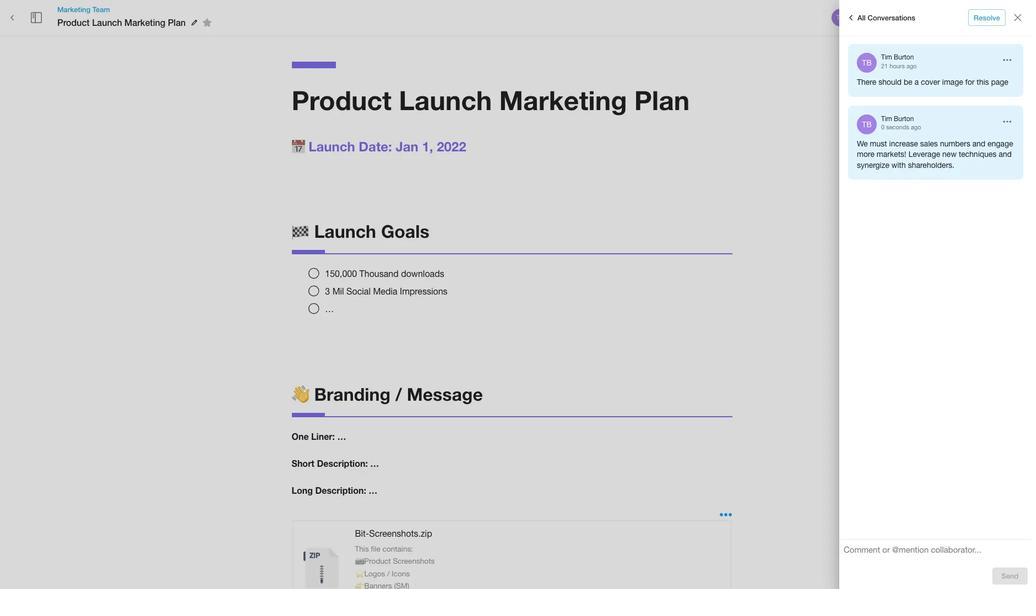 Task type: vqa. For each thing, say whether or not it's contained in the screenshot.
tab list on the top
no



Task type: locate. For each thing, give the bounding box(es) containing it.
seconds
[[887, 124, 910, 131]]

favorite image
[[201, 16, 214, 29]]

… for one liner: …
[[338, 432, 346, 442]]

1 vertical spatial product
[[292, 84, 392, 116]]

2 horizontal spatial marketing
[[500, 84, 627, 116]]

new
[[943, 150, 957, 159]]

0
[[882, 124, 885, 131]]

0 horizontal spatial product
[[57, 17, 90, 27]]

one liner: …
[[292, 432, 346, 442]]

marketing team
[[57, 5, 110, 14]]

social
[[347, 287, 371, 296]]

1 vertical spatial description:
[[315, 486, 366, 496]]

screenshots
[[393, 557, 435, 566]]

description: for long
[[315, 486, 366, 496]]

2 vertical spatial tb
[[863, 120, 872, 129]]

short description: …
[[292, 459, 379, 469]]

ago inside tim burton 0 seconds ago
[[912, 124, 922, 131]]

description:
[[317, 459, 368, 469], [315, 486, 366, 496]]

…
[[325, 304, 334, 314], [338, 432, 346, 442], [371, 459, 379, 469], [369, 486, 378, 496]]

long description: …
[[292, 486, 378, 496]]

marketing team link
[[57, 4, 216, 14]]

/ inside this file contains: 📷product screenshots ⭐️logos / icons 👉banners (sm)
[[387, 570, 390, 578]]

more button
[[976, 9, 1011, 26]]

2 vertical spatial marketing
[[500, 84, 627, 116]]

1 vertical spatial tb
[[863, 58, 872, 67]]

… for long description: …
[[369, 486, 378, 496]]

and up "techniques"
[[973, 139, 986, 148]]

0 horizontal spatial product launch marketing plan
[[57, 17, 186, 27]]

tim inside tim burton 21 hours ago
[[882, 53, 893, 61]]

1 horizontal spatial plan
[[635, 84, 690, 116]]

product
[[57, 17, 90, 27], [292, 84, 392, 116]]

tim inside tim burton 0 seconds ago
[[882, 115, 893, 123]]

burton up seconds
[[895, 115, 915, 123]]

sales
[[921, 139, 939, 148]]

1 vertical spatial plan
[[635, 84, 690, 116]]

there should be a cover image for this page
[[858, 78, 1009, 87]]

0 horizontal spatial plan
[[168, 17, 186, 27]]

this
[[355, 545, 369, 554]]

tim burton 0 seconds ago
[[882, 115, 922, 131]]

contains:
[[383, 545, 413, 554]]

0 horizontal spatial and
[[973, 139, 986, 148]]

burton up the hours
[[895, 53, 915, 61]]

description: down short description: …
[[315, 486, 366, 496]]

2 tim from the top
[[882, 115, 893, 123]]

more
[[858, 150, 875, 159]]

… up bit-
[[369, 486, 378, 496]]

launch up the 2022
[[399, 84, 492, 116]]

hours
[[890, 63, 905, 69]]

0 vertical spatial marketing
[[57, 5, 90, 14]]

3
[[325, 287, 330, 296]]

ago for increase
[[912, 124, 922, 131]]

resolve
[[974, 13, 1001, 22]]

/ left "icons"
[[387, 570, 390, 578]]

ago
[[907, 63, 917, 69], [912, 124, 922, 131]]

0 vertical spatial burton
[[895, 53, 915, 61]]

and down the engage
[[999, 150, 1012, 159]]

0 vertical spatial product
[[57, 17, 90, 27]]

tim up 21
[[882, 53, 893, 61]]

1 burton from the top
[[895, 53, 915, 61]]

1 vertical spatial /
[[387, 570, 390, 578]]

👋
[[292, 384, 309, 405]]

we
[[858, 139, 868, 148]]

0 vertical spatial description:
[[317, 459, 368, 469]]

tim
[[882, 53, 893, 61], [882, 115, 893, 123]]

a
[[915, 78, 919, 87]]

tb left 21
[[863, 58, 872, 67]]

0 vertical spatial ago
[[907, 63, 917, 69]]

2 burton from the top
[[895, 115, 915, 123]]

burton inside tim burton 0 seconds ago
[[895, 115, 915, 123]]

bit-screenshots.zip
[[355, 529, 432, 539]]

0 vertical spatial and
[[973, 139, 986, 148]]

1 vertical spatial product launch marketing plan
[[292, 84, 690, 116]]

jan
[[396, 139, 419, 154]]

tim for must
[[882, 115, 893, 123]]

1 tim from the top
[[882, 53, 893, 61]]

launch
[[92, 17, 122, 27], [399, 84, 492, 116], [309, 139, 355, 154], [314, 221, 376, 242]]

📷product
[[355, 557, 391, 566]]

… for short description: …
[[371, 459, 379, 469]]

1 vertical spatial tim
[[882, 115, 893, 123]]

0 horizontal spatial /
[[387, 570, 390, 578]]

short
[[292, 459, 315, 469]]

be
[[904, 78, 913, 87]]

burton
[[895, 53, 915, 61], [895, 115, 915, 123]]

description: up long description: …
[[317, 459, 368, 469]]

0 vertical spatial product launch marketing plan
[[57, 17, 186, 27]]

and
[[973, 139, 986, 148], [999, 150, 1012, 159]]

resolve button
[[969, 9, 1006, 26]]

ago right the hours
[[907, 63, 917, 69]]

one
[[292, 432, 309, 442]]

tb inside tb button
[[837, 14, 845, 21]]

tb left 0
[[863, 120, 872, 129]]

product launch marketing plan
[[57, 17, 186, 27], [292, 84, 690, 116]]

ago right seconds
[[912, 124, 922, 131]]

1 vertical spatial burton
[[895, 115, 915, 123]]

plan
[[168, 17, 186, 27], [635, 84, 690, 116]]

impressions
[[400, 287, 448, 296]]

liner:
[[311, 432, 335, 442]]

burton for increase
[[895, 115, 915, 123]]

0 vertical spatial /
[[396, 384, 402, 405]]

1 horizontal spatial product
[[292, 84, 392, 116]]

0 vertical spatial tb
[[837, 14, 845, 21]]

1 vertical spatial and
[[999, 150, 1012, 159]]

0 horizontal spatial marketing
[[57, 5, 90, 14]]

screenshots.zip
[[369, 529, 432, 539]]

description: for short
[[317, 459, 368, 469]]

long
[[292, 486, 313, 496]]

marketing
[[57, 5, 90, 14], [125, 17, 165, 27], [500, 84, 627, 116]]

launch right 📅
[[309, 139, 355, 154]]

branding
[[314, 384, 391, 405]]

thousand
[[360, 269, 399, 279]]

1 horizontal spatial product launch marketing plan
[[292, 84, 690, 116]]

should
[[879, 78, 902, 87]]

ago inside tim burton 21 hours ago
[[907, 63, 917, 69]]

leverage
[[909, 150, 941, 159]]

burton inside tim burton 21 hours ago
[[895, 53, 915, 61]]

team
[[92, 5, 110, 14]]

… up long description: …
[[371, 459, 379, 469]]

markets!
[[877, 150, 907, 159]]

all conversations button
[[842, 9, 919, 26]]

/ left message
[[396, 384, 402, 405]]

tim up 0
[[882, 115, 893, 123]]

media
[[373, 287, 398, 296]]

ago for be
[[907, 63, 917, 69]]

tb for we
[[863, 120, 872, 129]]

page
[[992, 78, 1009, 87]]

tb
[[837, 14, 845, 21], [863, 58, 872, 67], [863, 120, 872, 129]]

0 vertical spatial tim
[[882, 53, 893, 61]]

tb left all
[[837, 14, 845, 21]]

📅 launch date: jan 1, 2022
[[292, 139, 467, 154]]

1 horizontal spatial marketing
[[125, 17, 165, 27]]

Comment or @mention collaborator... text field
[[844, 545, 1028, 560]]

1 vertical spatial ago
[[912, 124, 922, 131]]

/
[[396, 384, 402, 405], [387, 570, 390, 578]]

burton for be
[[895, 53, 915, 61]]

date:
[[359, 139, 392, 154]]

… right liner:
[[338, 432, 346, 442]]

150,000
[[325, 269, 357, 279]]

increase
[[890, 139, 919, 148]]



Task type: describe. For each thing, give the bounding box(es) containing it.
cover
[[922, 78, 941, 87]]

3 mil social media impressions
[[325, 287, 448, 296]]

150,000 thousand downloads
[[325, 269, 445, 279]]

there
[[858, 78, 877, 87]]

bit-
[[355, 529, 369, 539]]

all
[[858, 13, 866, 22]]

for
[[966, 78, 975, 87]]

👋 branding / message
[[292, 384, 483, 405]]

downloads
[[401, 269, 445, 279]]

all conversations
[[858, 13, 916, 22]]

🏁
[[292, 221, 309, 242]]

0 vertical spatial plan
[[168, 17, 186, 27]]

mil
[[333, 287, 344, 296]]

1 vertical spatial marketing
[[125, 17, 165, 27]]

goals
[[381, 221, 430, 242]]

launch up 150,000
[[314, 221, 376, 242]]

icons
[[392, 570, 410, 578]]

conversations
[[868, 13, 916, 22]]

this file contains: 📷product screenshots ⭐️logos / icons 👉banners (sm)
[[355, 545, 435, 590]]

1 horizontal spatial and
[[999, 150, 1012, 159]]

👉banners
[[355, 582, 392, 590]]

shareholders.
[[909, 161, 955, 170]]

with
[[892, 161, 906, 170]]

must
[[871, 139, 888, 148]]

synergize
[[858, 161, 890, 170]]

more
[[985, 13, 1002, 22]]

2022
[[437, 139, 467, 154]]

tb button
[[831, 7, 851, 28]]

message
[[407, 384, 483, 405]]

tb for there
[[863, 58, 872, 67]]

(sm)
[[394, 582, 410, 590]]

techniques
[[959, 150, 997, 159]]

tim burton 21 hours ago
[[882, 53, 917, 69]]

📅
[[292, 139, 305, 154]]

… down 3
[[325, 304, 334, 314]]

engage
[[988, 139, 1014, 148]]

1,
[[422, 139, 433, 154]]

1 horizontal spatial /
[[396, 384, 402, 405]]

⭐️logos
[[355, 570, 385, 578]]

this
[[977, 78, 990, 87]]

file
[[371, 545, 381, 554]]

🏁 launch goals
[[292, 221, 430, 242]]

launch down team
[[92, 17, 122, 27]]

tim for should
[[882, 53, 893, 61]]

numbers
[[941, 139, 971, 148]]

21
[[882, 63, 889, 69]]

we must increase sales numbers and engage more markets! leverage new techniques and synergize with shareholders.
[[858, 139, 1014, 170]]

image
[[943, 78, 964, 87]]



